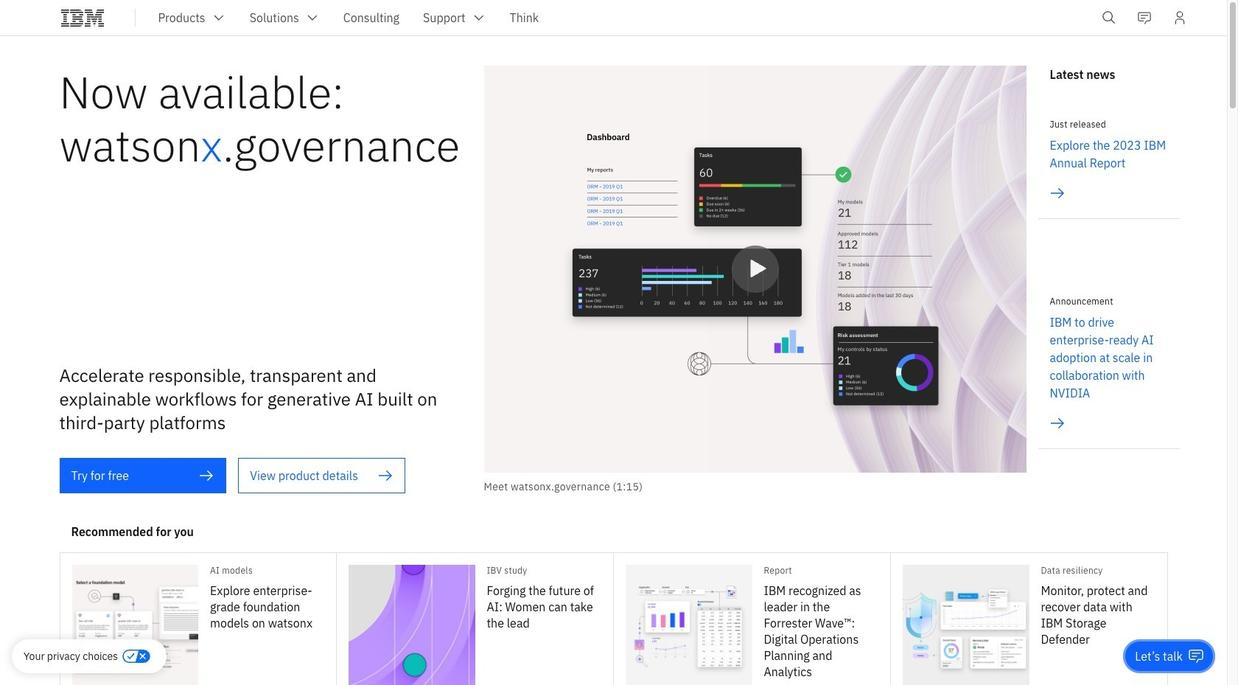 Task type: vqa. For each thing, say whether or not it's contained in the screenshot.
the Close Image
no



Task type: describe. For each thing, give the bounding box(es) containing it.
your privacy choices element
[[24, 648, 118, 664]]



Task type: locate. For each thing, give the bounding box(es) containing it.
let's talk element
[[1136, 648, 1184, 664]]



